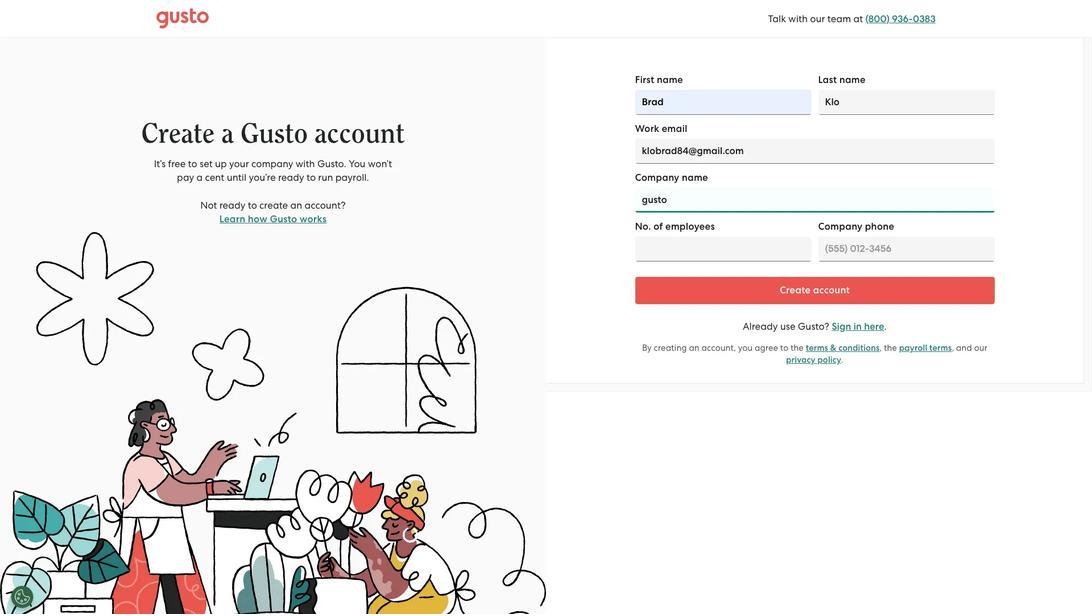 Task type: locate. For each thing, give the bounding box(es) containing it.
run
[[318, 172, 333, 183]]

1 horizontal spatial ,
[[952, 343, 954, 353]]

0 vertical spatial with
[[788, 13, 808, 24]]

0 vertical spatial ready
[[278, 172, 304, 183]]

our
[[810, 13, 825, 24], [974, 343, 987, 353]]

until
[[227, 172, 246, 183]]

first name
[[635, 74, 683, 86]]

terms up the privacy policy link
[[806, 343, 828, 353]]

the left payroll
[[884, 343, 897, 353]]

company
[[635, 172, 679, 184], [818, 221, 863, 233]]

Work email email field
[[635, 139, 995, 164]]

.
[[884, 321, 887, 332], [841, 355, 843, 365]]

0 vertical spatial account
[[315, 120, 405, 148]]

. inside already use gusto? sign in here .
[[884, 321, 887, 332]]

work email
[[635, 123, 687, 135]]

1 horizontal spatial company
[[818, 221, 863, 233]]

talk with our team at (800) 936-0383
[[768, 13, 936, 25]]

1 vertical spatial .
[[841, 355, 843, 365]]

1 horizontal spatial ready
[[278, 172, 304, 183]]

1 vertical spatial with
[[296, 158, 315, 169]]

Last name text field
[[818, 90, 995, 115]]

the
[[791, 343, 804, 353], [884, 343, 897, 353]]

1 vertical spatial our
[[974, 343, 987, 353]]

the up privacy
[[791, 343, 804, 353]]

and
[[956, 343, 972, 353]]

company down company name text field
[[818, 221, 863, 233]]

0 horizontal spatial with
[[296, 158, 315, 169]]

payroll.
[[335, 172, 369, 183]]

gusto.
[[317, 158, 346, 169]]

1 vertical spatial account
[[813, 284, 850, 296]]

with right talk
[[788, 13, 808, 24]]

0 horizontal spatial terms
[[806, 343, 828, 353]]

1 vertical spatial gusto
[[270, 213, 297, 225]]

Company name text field
[[635, 188, 995, 213]]

First name text field
[[635, 90, 811, 115]]

name
[[657, 74, 683, 86], [839, 74, 866, 86], [682, 172, 708, 184]]

1 horizontal spatial an
[[689, 343, 699, 353]]

company name
[[635, 172, 708, 184]]

0 vertical spatial our
[[810, 13, 825, 24]]

,
[[880, 343, 882, 353], [952, 343, 954, 353]]

account up sign
[[813, 284, 850, 296]]

gusto up company
[[240, 120, 308, 148]]

it's free to set up your company with gusto. you won't pay a cent until you're ready to run payroll.
[[154, 158, 392, 183]]

happy employees in a plant shop image
[[0, 232, 546, 614]]

(800)
[[865, 13, 890, 25]]

create account button
[[635, 277, 995, 304]]

an up works
[[290, 200, 302, 211]]

0 vertical spatial a
[[221, 120, 234, 148]]

ready up learn
[[219, 200, 245, 211]]

1 vertical spatial an
[[689, 343, 699, 353]]

0 vertical spatial company
[[635, 172, 679, 184]]

agree
[[755, 343, 778, 353]]

sign in here link
[[832, 321, 884, 333]]

name right first on the right top of page
[[657, 74, 683, 86]]

1 horizontal spatial terms
[[929, 343, 952, 353]]

gusto down create
[[270, 213, 297, 225]]

cent
[[205, 172, 224, 183]]

create
[[141, 120, 215, 148], [780, 284, 811, 296]]

, down here
[[880, 343, 882, 353]]

works
[[300, 213, 327, 225]]

our inside talk with our team at (800) 936-0383
[[810, 13, 825, 24]]

account
[[315, 120, 405, 148], [813, 284, 850, 296]]

a
[[221, 120, 234, 148], [197, 172, 203, 183]]

ready down company
[[278, 172, 304, 183]]

terms
[[806, 343, 828, 353], [929, 343, 952, 353]]

0 vertical spatial an
[[290, 200, 302, 211]]

0 horizontal spatial ready
[[219, 200, 245, 211]]

last
[[818, 74, 837, 86]]

0383
[[913, 13, 936, 25]]

gusto
[[240, 120, 308, 148], [270, 213, 297, 225]]

name for last name
[[839, 74, 866, 86]]

talk
[[768, 13, 786, 24]]

1 vertical spatial company
[[818, 221, 863, 233]]

first
[[635, 74, 654, 86]]

0 vertical spatial create
[[141, 120, 215, 148]]

last name
[[818, 74, 866, 86]]

1 horizontal spatial create
[[780, 284, 811, 296]]

0 horizontal spatial ,
[[880, 343, 882, 353]]

with left gusto.
[[296, 158, 315, 169]]

terms left 'and'
[[929, 343, 952, 353]]

0 horizontal spatial a
[[197, 172, 203, 183]]

1 horizontal spatial a
[[221, 120, 234, 148]]

ready inside it's free to set up your company with gusto. you won't pay a cent until you're ready to run payroll.
[[278, 172, 304, 183]]

No. of employees field
[[635, 237, 811, 262]]

an
[[290, 200, 302, 211], [689, 343, 699, 353]]

ready
[[278, 172, 304, 183], [219, 200, 245, 211]]

. right the in at the bottom right of page
[[884, 321, 887, 332]]

create up 'use' at the bottom
[[780, 284, 811, 296]]

, left 'and'
[[952, 343, 954, 353]]

our right 'and'
[[974, 343, 987, 353]]

0 horizontal spatial an
[[290, 200, 302, 211]]

employees
[[665, 221, 715, 233]]

to
[[188, 158, 197, 169], [307, 172, 316, 183], [248, 200, 257, 211], [780, 343, 788, 353]]

our left team
[[810, 13, 825, 24]]

(800) 936-0383 link
[[865, 13, 936, 25]]

a up up
[[221, 120, 234, 148]]

1 horizontal spatial account
[[813, 284, 850, 296]]

1 vertical spatial create
[[780, 284, 811, 296]]

create up free
[[141, 120, 215, 148]]

1 horizontal spatial our
[[974, 343, 987, 353]]

at
[[853, 13, 863, 24]]

with
[[788, 13, 808, 24], [296, 158, 315, 169]]

not
[[200, 200, 217, 211]]

0 horizontal spatial company
[[635, 172, 679, 184]]

privacy
[[786, 355, 815, 365]]

by
[[642, 343, 652, 353]]

company
[[251, 158, 293, 169]]

payroll terms link
[[899, 343, 952, 353]]

name up employees
[[682, 172, 708, 184]]

0 vertical spatial .
[[884, 321, 887, 332]]

1 vertical spatial ready
[[219, 200, 245, 211]]

here
[[864, 321, 884, 333]]

of
[[654, 221, 663, 233]]

no.
[[635, 221, 651, 233]]

create
[[259, 200, 288, 211]]

1 horizontal spatial the
[[884, 343, 897, 353]]

to left "set"
[[188, 158, 197, 169]]

. down terms & conditions "link"
[[841, 355, 843, 365]]

0 horizontal spatial create
[[141, 120, 215, 148]]

account up you
[[315, 120, 405, 148]]

an inside by creating an account, you agree to the terms & conditions , the payroll terms , and our privacy policy .
[[689, 343, 699, 353]]

Company phone telephone field
[[818, 237, 995, 262]]

conditions
[[838, 343, 880, 353]]

with inside it's free to set up your company with gusto. you won't pay a cent until you're ready to run payroll.
[[296, 158, 315, 169]]

to up how
[[248, 200, 257, 211]]

name right last
[[839, 74, 866, 86]]

company up of
[[635, 172, 679, 184]]

a inside it's free to set up your company with gusto. you won't pay a cent until you're ready to run payroll.
[[197, 172, 203, 183]]

0 horizontal spatial the
[[791, 343, 804, 353]]

online payroll services, hr, and benefits | gusto image
[[156, 9, 209, 29]]

0 horizontal spatial .
[[841, 355, 843, 365]]

0 horizontal spatial our
[[810, 13, 825, 24]]

create inside button
[[780, 284, 811, 296]]

a right the pay
[[197, 172, 203, 183]]

1 horizontal spatial with
[[788, 13, 808, 24]]

an right creating
[[689, 343, 699, 353]]

won't
[[368, 158, 392, 169]]

1 horizontal spatial .
[[884, 321, 887, 332]]

to right agree
[[780, 343, 788, 353]]

1 vertical spatial a
[[197, 172, 203, 183]]



Task type: describe. For each thing, give the bounding box(es) containing it.
1 , from the left
[[880, 343, 882, 353]]

learn
[[219, 213, 245, 225]]

to inside by creating an account, you agree to the terms & conditions , the payroll terms , and our privacy policy .
[[780, 343, 788, 353]]

2 the from the left
[[884, 343, 897, 353]]

company phone
[[818, 221, 894, 233]]

our inside by creating an account, you agree to the terms & conditions , the payroll terms , and our privacy policy .
[[974, 343, 987, 353]]

create for create a gusto account
[[141, 120, 215, 148]]

create account
[[780, 284, 850, 296]]

learn how gusto works link
[[219, 213, 327, 225]]

name for company name
[[682, 172, 708, 184]]

company for company name
[[635, 172, 679, 184]]

privacy policy link
[[786, 355, 841, 365]]

company for company phone
[[818, 221, 863, 233]]

0 horizontal spatial account
[[315, 120, 405, 148]]

1 the from the left
[[791, 343, 804, 353]]

payroll
[[899, 343, 927, 353]]

sign
[[832, 321, 851, 333]]

up
[[215, 158, 227, 169]]

&
[[830, 343, 836, 353]]

2 , from the left
[[952, 343, 954, 353]]

account inside button
[[813, 284, 850, 296]]

2 terms from the left
[[929, 343, 952, 353]]

936-
[[892, 13, 913, 25]]

work
[[635, 123, 659, 135]]

name for first name
[[657, 74, 683, 86]]

in
[[854, 321, 862, 333]]

terms & conditions link
[[806, 343, 880, 353]]

to left run
[[307, 172, 316, 183]]

set
[[200, 158, 213, 169]]

it's
[[154, 158, 166, 169]]

use
[[780, 321, 796, 332]]

team
[[827, 13, 851, 24]]

gusto inside not ready to create an account? learn how gusto works
[[270, 213, 297, 225]]

how
[[248, 213, 267, 225]]

free
[[168, 158, 186, 169]]

an inside not ready to create an account? learn how gusto works
[[290, 200, 302, 211]]

account?
[[305, 200, 346, 211]]

gusto?
[[798, 321, 829, 332]]

with inside talk with our team at (800) 936-0383
[[788, 13, 808, 24]]

pay
[[177, 172, 194, 183]]

account,
[[702, 343, 736, 353]]

already use gusto? sign in here .
[[743, 321, 887, 333]]

email
[[662, 123, 687, 135]]

creating
[[654, 343, 687, 353]]

you're
[[249, 172, 276, 183]]

1 terms from the left
[[806, 343, 828, 353]]

your
[[229, 158, 249, 169]]

already
[[743, 321, 778, 332]]

you
[[738, 343, 753, 353]]

0 vertical spatial gusto
[[240, 120, 308, 148]]

phone
[[865, 221, 894, 233]]

ready inside not ready to create an account? learn how gusto works
[[219, 200, 245, 211]]

. inside by creating an account, you agree to the terms & conditions , the payroll terms , and our privacy policy .
[[841, 355, 843, 365]]

create for create account
[[780, 284, 811, 296]]

you
[[349, 158, 366, 169]]

create a gusto account
[[141, 120, 405, 148]]

by creating an account, you agree to the terms & conditions , the payroll terms , and our privacy policy .
[[642, 343, 987, 365]]

no. of employees
[[635, 221, 715, 233]]

policy
[[818, 355, 841, 365]]

to inside not ready to create an account? learn how gusto works
[[248, 200, 257, 211]]

not ready to create an account? learn how gusto works
[[200, 200, 346, 225]]



Task type: vqa. For each thing, say whether or not it's contained in the screenshot.
pay
yes



